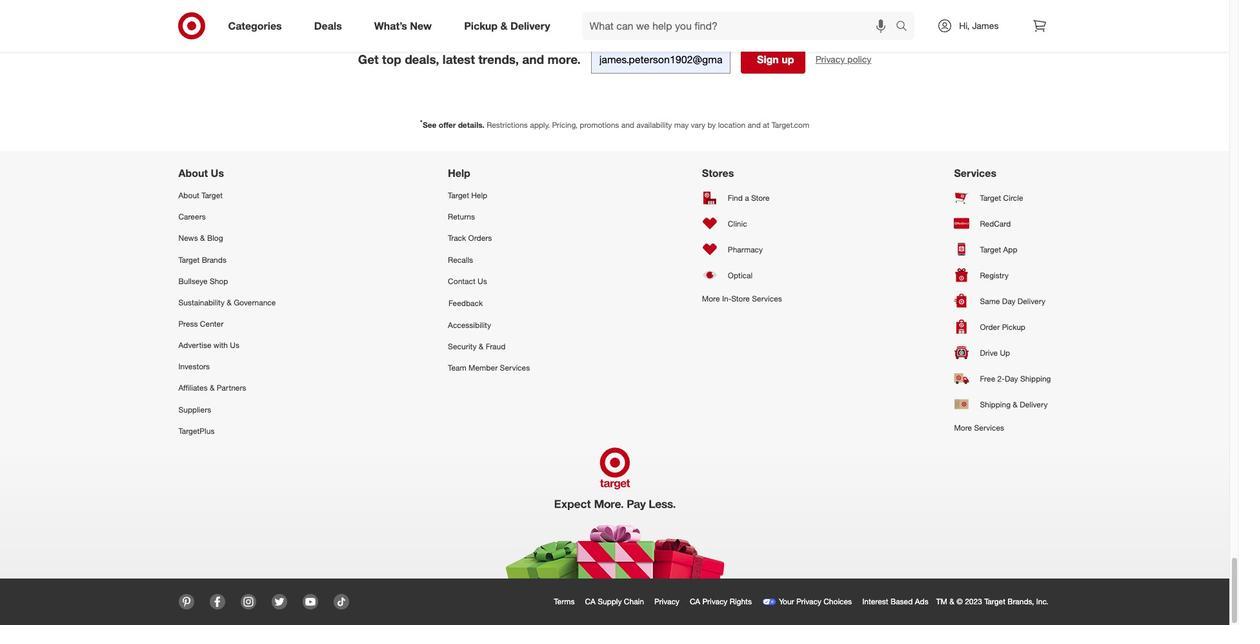 Task type: locate. For each thing, give the bounding box(es) containing it.
privacy right your
[[797, 597, 822, 606]]

& down free 2-day shipping
[[1013, 399, 1018, 409]]

ca left supply
[[585, 597, 596, 606]]

privacy right "chain"
[[655, 597, 680, 606]]

1 vertical spatial more
[[955, 423, 973, 433]]

partners
[[217, 383, 246, 393]]

shipping & delivery
[[981, 399, 1048, 409]]

target left app
[[981, 244, 1002, 254]]

targetplus link
[[179, 420, 276, 442]]

0 horizontal spatial shipping
[[981, 399, 1011, 409]]

new
[[410, 19, 432, 32]]

pickup up get top deals, latest trends, and more.
[[464, 19, 498, 32]]

registry
[[981, 270, 1009, 280]]

security & fraud link
[[448, 336, 530, 357]]

ads
[[916, 597, 929, 606]]

target left circle
[[981, 193, 1002, 203]]

1 vertical spatial delivery
[[1018, 296, 1046, 306]]

shipping up more services link
[[981, 399, 1011, 409]]

delivery up 'order pickup'
[[1018, 296, 1046, 306]]

get
[[358, 52, 379, 67]]

0 horizontal spatial and
[[523, 52, 545, 67]]

0 vertical spatial pickup
[[464, 19, 498, 32]]

order
[[981, 322, 1001, 332]]

delivery up trends,
[[511, 19, 551, 32]]

privacy inside ca privacy rights link
[[703, 597, 728, 606]]

track orders
[[448, 233, 492, 243]]

hi,
[[960, 20, 970, 31]]

1 ca from the left
[[585, 597, 596, 606]]

target: expect more. pay less. image
[[434, 442, 797, 579]]

1 horizontal spatial help
[[472, 191, 488, 200]]

free 2-day shipping link
[[955, 366, 1052, 391]]

in-
[[723, 294, 732, 304]]

1 horizontal spatial and
[[622, 120, 635, 130]]

hi, james
[[960, 20, 999, 31]]

redcard link
[[955, 211, 1052, 236]]

more for more in-store services
[[703, 294, 720, 304]]

recalls
[[448, 255, 473, 265]]

2 horizontal spatial and
[[748, 120, 761, 130]]

and
[[523, 52, 545, 67], [622, 120, 635, 130], [748, 120, 761, 130]]

brands,
[[1008, 597, 1035, 606]]

privacy inside your privacy choices link
[[797, 597, 822, 606]]

0 vertical spatial store
[[752, 193, 770, 203]]

about up careers
[[179, 191, 199, 200]]

target brands
[[179, 255, 227, 265]]

delivery for shipping & delivery
[[1021, 399, 1048, 409]]

& right affiliates
[[210, 383, 215, 393]]

same day delivery
[[981, 296, 1046, 306]]

and left availability
[[622, 120, 635, 130]]

more left 'in-'
[[703, 294, 720, 304]]

day right same
[[1003, 296, 1016, 306]]

privacy left rights
[[703, 597, 728, 606]]

details.
[[458, 120, 485, 130]]

more down shipping & delivery link
[[955, 423, 973, 433]]

more for more services
[[955, 423, 973, 433]]

may
[[675, 120, 689, 130]]

target down news
[[179, 255, 200, 265]]

drive up
[[981, 348, 1011, 357]]

target up the returns in the left of the page
[[448, 191, 469, 200]]

None text field
[[591, 45, 731, 74]]

promotions
[[580, 120, 620, 130]]

& left 'blog'
[[200, 233, 205, 243]]

0 horizontal spatial store
[[732, 294, 750, 304]]

privacy left policy
[[816, 54, 845, 65]]

1 vertical spatial us
[[478, 276, 487, 286]]

0 horizontal spatial us
[[211, 167, 224, 180]]

store right the a
[[752, 193, 770, 203]]

interest based ads
[[863, 597, 929, 606]]

ca supply chain link
[[583, 594, 652, 610]]

target for target app
[[981, 244, 1002, 254]]

0 horizontal spatial ca
[[585, 597, 596, 606]]

target for target brands
[[179, 255, 200, 265]]

news & blog
[[179, 233, 223, 243]]

store down optical link
[[732, 294, 750, 304]]

us up about target link
[[211, 167, 224, 180]]

0 vertical spatial day
[[1003, 296, 1016, 306]]

& left 'fraud'
[[479, 342, 484, 351]]

& inside "link"
[[479, 342, 484, 351]]

suppliers
[[179, 405, 211, 414]]

recalls link
[[448, 249, 530, 270]]

1 vertical spatial help
[[472, 191, 488, 200]]

and left at
[[748, 120, 761, 130]]

about inside about target link
[[179, 191, 199, 200]]

help up target help
[[448, 167, 471, 180]]

privacy
[[816, 54, 845, 65], [655, 597, 680, 606], [703, 597, 728, 606], [797, 597, 822, 606]]

2023
[[966, 597, 983, 606]]

& for shipping
[[1013, 399, 1018, 409]]

0 vertical spatial help
[[448, 167, 471, 180]]

delivery down free 2-day shipping
[[1021, 399, 1048, 409]]

0 vertical spatial about
[[179, 167, 208, 180]]

1 vertical spatial store
[[732, 294, 750, 304]]

member
[[469, 363, 498, 373]]

team member services link
[[448, 357, 530, 379]]

2 about from the top
[[179, 191, 199, 200]]

store for in-
[[732, 294, 750, 304]]

inc.
[[1037, 597, 1049, 606]]

careers link
[[179, 206, 276, 228]]

more.
[[548, 52, 581, 67]]

sign up button
[[741, 45, 806, 74]]

orders
[[469, 233, 492, 243]]

1 vertical spatial about
[[179, 191, 199, 200]]

services down optical link
[[752, 294, 783, 304]]

sustainability & governance
[[179, 298, 276, 307]]

your privacy choices link
[[760, 594, 860, 610]]

ca for ca privacy rights
[[690, 597, 701, 606]]

us right with
[[230, 340, 240, 350]]

sign
[[758, 53, 779, 66]]

pickup & delivery link
[[453, 12, 567, 40]]

1 horizontal spatial more
[[955, 423, 973, 433]]

& left ©
[[950, 597, 955, 606]]

0 vertical spatial shipping
[[1021, 374, 1052, 383]]

target
[[202, 191, 223, 200], [448, 191, 469, 200], [981, 193, 1002, 203], [981, 244, 1002, 254], [179, 255, 200, 265], [985, 597, 1006, 606]]

more services
[[955, 423, 1005, 433]]

services up target circle on the right of page
[[955, 167, 997, 180]]

drive up link
[[955, 340, 1052, 366]]

terms link
[[552, 594, 583, 610]]

services down shipping & delivery link
[[975, 423, 1005, 433]]

0 vertical spatial delivery
[[511, 19, 551, 32]]

& up trends,
[[501, 19, 508, 32]]

blog
[[207, 233, 223, 243]]

delivery for pickup & delivery
[[511, 19, 551, 32]]

shipping & delivery link
[[955, 391, 1052, 417]]

help up the returns link
[[472, 191, 488, 200]]

2 horizontal spatial us
[[478, 276, 487, 286]]

& down 'bullseye shop' link
[[227, 298, 232, 307]]

ca right 'privacy' link
[[690, 597, 701, 606]]

day right free
[[1005, 374, 1019, 383]]

contact us link
[[448, 270, 530, 292]]

0 vertical spatial us
[[211, 167, 224, 180]]

shipping
[[1021, 374, 1052, 383], [981, 399, 1011, 409]]

interest
[[863, 597, 889, 606]]

what's
[[374, 19, 407, 32]]

target app
[[981, 244, 1018, 254]]

careers
[[179, 212, 206, 222]]

services down 'fraud'
[[500, 363, 530, 373]]

0 vertical spatial more
[[703, 294, 720, 304]]

& for tm
[[950, 597, 955, 606]]

free
[[981, 374, 996, 383]]

shipping up shipping & delivery
[[1021, 374, 1052, 383]]

same
[[981, 296, 1001, 306]]

us right contact
[[478, 276, 487, 286]]

and left more.
[[523, 52, 545, 67]]

advertise with us link
[[179, 335, 276, 356]]

find a store
[[728, 193, 770, 203]]

*
[[420, 118, 423, 126]]

pickup right order
[[1003, 322, 1026, 332]]

returns
[[448, 212, 475, 222]]

services
[[955, 167, 997, 180], [752, 294, 783, 304], [500, 363, 530, 373], [975, 423, 1005, 433]]

affiliates
[[179, 383, 208, 393]]

1 horizontal spatial us
[[230, 340, 240, 350]]

1 about from the top
[[179, 167, 208, 180]]

2 vertical spatial delivery
[[1021, 399, 1048, 409]]

delivery for same day delivery
[[1018, 296, 1046, 306]]

about up about target
[[179, 167, 208, 180]]

registry link
[[955, 262, 1052, 288]]

&
[[501, 19, 508, 32], [200, 233, 205, 243], [227, 298, 232, 307], [479, 342, 484, 351], [210, 383, 215, 393], [1013, 399, 1018, 409], [950, 597, 955, 606]]

security & fraud
[[448, 342, 506, 351]]

1 horizontal spatial shipping
[[1021, 374, 1052, 383]]

2 ca from the left
[[690, 597, 701, 606]]

categories
[[228, 19, 282, 32]]

policy
[[848, 54, 872, 65]]

0 horizontal spatial pickup
[[464, 19, 498, 32]]

accessibility
[[448, 320, 491, 330]]

more in-store services link
[[703, 288, 783, 310]]

day
[[1003, 296, 1016, 306], [1005, 374, 1019, 383]]

1 horizontal spatial store
[[752, 193, 770, 203]]

vary
[[691, 120, 706, 130]]

1 horizontal spatial ca
[[690, 597, 701, 606]]

& for news
[[200, 233, 205, 243]]

1 vertical spatial pickup
[[1003, 322, 1026, 332]]

1 vertical spatial day
[[1005, 374, 1019, 383]]

ca for ca supply chain
[[585, 597, 596, 606]]

0 horizontal spatial help
[[448, 167, 471, 180]]

about target link
[[179, 185, 276, 206]]

& for affiliates
[[210, 383, 215, 393]]

apply.
[[530, 120, 550, 130]]

0 horizontal spatial more
[[703, 294, 720, 304]]

about us
[[179, 167, 224, 180]]

1 vertical spatial shipping
[[981, 399, 1011, 409]]

tm
[[937, 597, 948, 606]]



Task type: vqa. For each thing, say whether or not it's contained in the screenshot.
Clinic
yes



Task type: describe. For each thing, give the bounding box(es) containing it.
tm & © 2023 target brands, inc.
[[937, 597, 1049, 606]]

up
[[782, 53, 795, 66]]

2-
[[998, 374, 1005, 383]]

sustainability & governance link
[[179, 292, 276, 313]]

location
[[719, 120, 746, 130]]

& for security
[[479, 342, 484, 351]]

press center
[[179, 319, 224, 329]]

center
[[200, 319, 224, 329]]

top
[[382, 52, 402, 67]]

store for a
[[752, 193, 770, 203]]

target brands link
[[179, 249, 276, 270]]

track
[[448, 233, 466, 243]]

bullseye shop link
[[179, 270, 276, 292]]

restrictions
[[487, 120, 528, 130]]

1 horizontal spatial pickup
[[1003, 322, 1026, 332]]

about for about us
[[179, 167, 208, 180]]

target help link
[[448, 185, 530, 206]]

see
[[423, 120, 437, 130]]

offer
[[439, 120, 456, 130]]

privacy link
[[652, 594, 688, 610]]

find
[[728, 193, 743, 203]]

with
[[214, 340, 228, 350]]

day inside free 2-day shipping link
[[1005, 374, 1019, 383]]

deals
[[314, 19, 342, 32]]

bullseye
[[179, 276, 208, 286]]

& for sustainability
[[227, 298, 232, 307]]

target circle link
[[955, 185, 1052, 211]]

target down about us
[[202, 191, 223, 200]]

pricing,
[[552, 120, 578, 130]]

investors link
[[179, 356, 276, 377]]

sustainability
[[179, 298, 225, 307]]

team
[[448, 363, 467, 373]]

target.com
[[772, 120, 810, 130]]

order pickup link
[[955, 314, 1052, 340]]

us for about us
[[211, 167, 224, 180]]

up
[[1001, 348, 1011, 357]]

suppliers link
[[179, 399, 276, 420]]

©
[[957, 597, 963, 606]]

day inside same day delivery link
[[1003, 296, 1016, 306]]

pharmacy
[[728, 244, 763, 254]]

feedback
[[449, 298, 483, 308]]

contact
[[448, 276, 476, 286]]

targetplus
[[179, 426, 215, 436]]

terms
[[554, 597, 575, 606]]

james
[[973, 20, 999, 31]]

target for target circle
[[981, 193, 1002, 203]]

your privacy choices
[[779, 597, 853, 606]]

2 vertical spatial us
[[230, 340, 240, 350]]

clinic
[[728, 219, 748, 228]]

interest based ads link
[[860, 594, 937, 610]]

fraud
[[486, 342, 506, 351]]

* see offer details. restrictions apply. pricing, promotions and availability may vary by location and at target.com
[[420, 118, 810, 130]]

us for contact us
[[478, 276, 487, 286]]

what's new link
[[363, 12, 448, 40]]

target for target help
[[448, 191, 469, 200]]

categories link
[[217, 12, 298, 40]]

advertise
[[179, 340, 211, 350]]

about target
[[179, 191, 223, 200]]

a
[[745, 193, 750, 203]]

deals,
[[405, 52, 439, 67]]

availability
[[637, 120, 673, 130]]

brands
[[202, 255, 227, 265]]

governance
[[234, 298, 276, 307]]

target right 2023
[[985, 597, 1006, 606]]

& for pickup
[[501, 19, 508, 32]]

choices
[[824, 597, 853, 606]]

What can we help you find? suggestions appear below search field
[[582, 12, 900, 40]]

privacy inside privacy policy link
[[816, 54, 845, 65]]

rights
[[730, 597, 752, 606]]

app
[[1004, 244, 1018, 254]]

order pickup
[[981, 322, 1026, 332]]

news
[[179, 233, 198, 243]]

sign up
[[758, 53, 795, 66]]

what's new
[[374, 19, 432, 32]]

advertise with us
[[179, 340, 240, 350]]

target circle
[[981, 193, 1024, 203]]

privacy policy
[[816, 54, 872, 65]]

news & blog link
[[179, 228, 276, 249]]

ca privacy rights
[[690, 597, 752, 606]]

at
[[763, 120, 770, 130]]

get top deals, latest trends, and more.
[[358, 52, 581, 67]]

pickup & delivery
[[464, 19, 551, 32]]

privacy policy link
[[816, 53, 872, 66]]

more services link
[[955, 417, 1052, 439]]

search
[[891, 20, 922, 33]]

returns link
[[448, 206, 530, 228]]

about for about target
[[179, 191, 199, 200]]

press center link
[[179, 313, 276, 335]]



